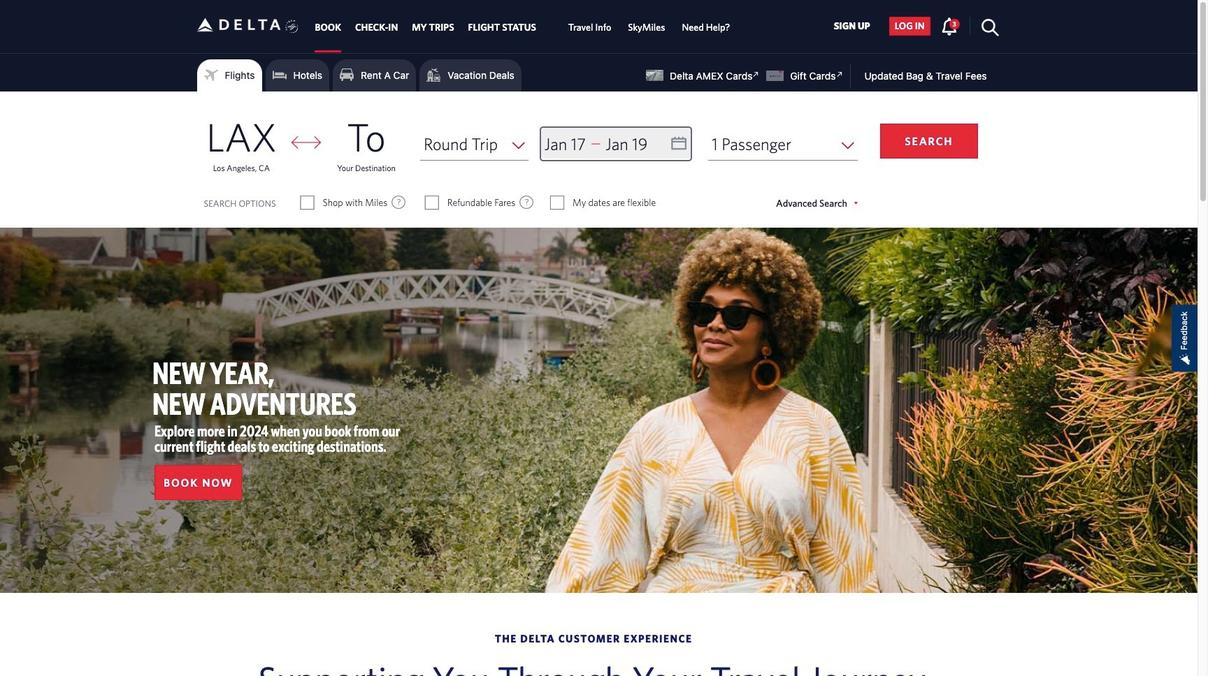 Task type: describe. For each thing, give the bounding box(es) containing it.
skyteam image
[[285, 5, 299, 48]]

1 this link opens another site in a new window that may not follow the same accessibility policies as delta air lines. image from the left
[[750, 68, 763, 81]]

2 this link opens another site in a new window that may not follow the same accessibility policies as delta air lines. image from the left
[[833, 68, 846, 81]]

delta air lines image
[[197, 3, 281, 47]]



Task type: vqa. For each thing, say whether or not it's contained in the screenshot.
the rightmost '15' link
no



Task type: locate. For each thing, give the bounding box(es) containing it.
None field
[[420, 128, 528, 161], [709, 128, 858, 161], [420, 128, 528, 161], [709, 128, 858, 161]]

None checkbox
[[301, 196, 314, 210], [426, 196, 438, 210], [301, 196, 314, 210], [426, 196, 438, 210]]

None text field
[[541, 128, 690, 161]]

tab list
[[308, 0, 739, 53]]

this link opens another site in a new window that may not follow the same accessibility policies as delta air lines. image
[[750, 68, 763, 81], [833, 68, 846, 81]]

1 horizontal spatial this link opens another site in a new window that may not follow the same accessibility policies as delta air lines. image
[[833, 68, 846, 81]]

None checkbox
[[551, 196, 564, 210]]

tab panel
[[0, 92, 1198, 228]]

0 horizontal spatial this link opens another site in a new window that may not follow the same accessibility policies as delta air lines. image
[[750, 68, 763, 81]]



